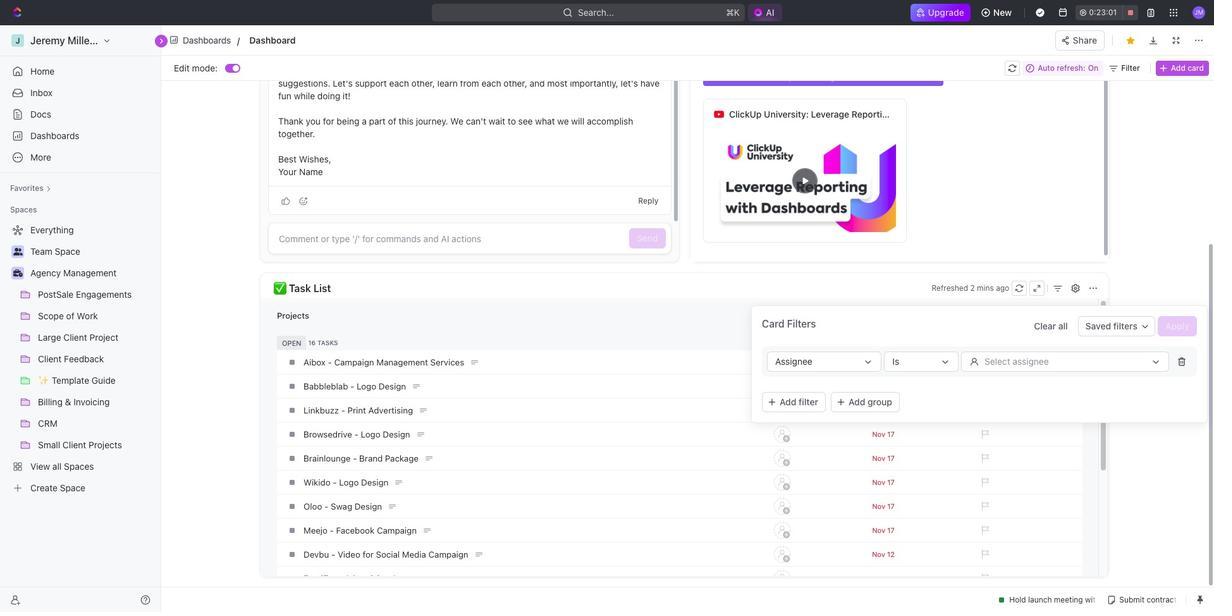 Task type: describe. For each thing, give the bounding box(es) containing it.
agency
[[30, 268, 61, 278]]

hesitate
[[505, 65, 537, 76]]

clear all button
[[1027, 316, 1076, 337]]

pm
[[1131, 31, 1143, 41]]

add group button
[[831, 392, 900, 412]]

university:
[[764, 109, 809, 120]]

support
[[355, 78, 387, 89]]

thoughts
[[596, 65, 632, 76]]

✅ task list
[[274, 283, 331, 294]]

ago
[[996, 283, 1010, 293]]

from
[[460, 78, 479, 89]]

this inside thank you for being a part of this journey. we can't wait to see what we will accomplish together.
[[399, 116, 414, 127]]

clear
[[1034, 321, 1056, 331]]

sidebar navigation
[[0, 25, 161, 612]]

filters
[[787, 318, 816, 330]]

dec
[[1050, 31, 1065, 41]]

share
[[550, 65, 573, 76]]

inbox
[[30, 87, 53, 98]]

to inside thank you for being a part of this journey. we can't wait to see what we will accomplish together.
[[508, 116, 516, 127]]

add for add filter
[[780, 397, 797, 407]]

2 other, from the left
[[504, 78, 527, 89]]

saved
[[1086, 321, 1111, 331]]

this inside remember, every idea matters in this project. so, don't hesitate to share your thoughts and suggestions. let's support each other, learn from each other, and most importantly, let's have fun while doing it!
[[415, 65, 429, 76]]

favorites button
[[5, 181, 56, 196]]

clickup university: leverage reporting with dashboards link
[[729, 99, 966, 130]]

clickup university: leverage reporting with dashboards
[[729, 109, 966, 120]]

send
[[637, 233, 658, 244]]

1 horizontal spatial dashboards link
[[166, 31, 235, 49]]

thank
[[278, 116, 304, 127]]

let's
[[621, 78, 638, 89]]

how to build a project management dashboard guide
[[710, 71, 937, 82]]

at
[[1103, 31, 1110, 41]]

with
[[895, 109, 913, 120]]

your
[[575, 65, 593, 76]]

importantly,
[[570, 78, 618, 89]]

idea
[[352, 65, 369, 76]]

you
[[306, 116, 321, 127]]

home link
[[5, 61, 156, 82]]

can't
[[466, 116, 486, 127]]

dec 13, 2023 at 1:07 pm
[[1050, 31, 1143, 41]]

home
[[30, 66, 55, 77]]

saved filters
[[1086, 321, 1138, 331]]

upgrade
[[928, 7, 965, 18]]

add group
[[849, 397, 893, 407]]

being
[[337, 116, 360, 127]]

13,
[[1067, 31, 1078, 41]]

refreshed 2 mins ago
[[932, 283, 1010, 293]]

0 horizontal spatial dashboards link
[[5, 126, 156, 146]]

wishes,
[[299, 154, 331, 164]]

reply
[[638, 196, 659, 205]]

apply button
[[1158, 316, 1197, 337]]

card filters
[[762, 318, 816, 330]]

✅
[[274, 283, 287, 294]]

thank you for being a part of this journey. we can't wait to see what we will accomplish together.
[[278, 116, 636, 139]]

best
[[278, 154, 297, 164]]

saved filters button
[[1078, 316, 1156, 337]]

auto
[[1038, 63, 1055, 72]]

select assignee
[[985, 356, 1049, 367]]

search...
[[578, 7, 614, 18]]

will
[[571, 116, 585, 127]]

all
[[1059, 321, 1068, 331]]

most
[[547, 78, 568, 89]]

is button
[[885, 352, 959, 372]]

2 horizontal spatial dashboards
[[915, 109, 966, 120]]

build
[[744, 71, 765, 82]]

new
[[994, 7, 1012, 18]]

best wishes, your name
[[278, 154, 331, 177]]

for
[[323, 116, 334, 127]]

matters
[[371, 65, 403, 76]]

on
[[1088, 63, 1099, 72]]

⌘k
[[726, 7, 740, 18]]

send button
[[629, 228, 666, 249]]

journey.
[[416, 116, 448, 127]]

favorites
[[10, 183, 43, 193]]

clickup
[[729, 109, 762, 120]]

2023
[[1081, 31, 1101, 41]]

group
[[868, 397, 893, 407]]



Task type: locate. For each thing, give the bounding box(es) containing it.
to left see
[[508, 116, 516, 127]]

1 horizontal spatial to
[[540, 65, 548, 76]]

1 horizontal spatial this
[[415, 65, 429, 76]]

1 horizontal spatial each
[[482, 78, 501, 89]]

and
[[634, 65, 650, 76], [530, 78, 545, 89]]

1 horizontal spatial management
[[807, 71, 862, 82]]

dashboards up mode:
[[183, 34, 231, 45]]

dashboards inside sidebar "navigation"
[[30, 130, 79, 141]]

your
[[278, 166, 297, 177]]

suggestions.
[[278, 78, 330, 89]]

add for add card
[[1171, 63, 1186, 72]]

dashboards link down docs link
[[5, 126, 156, 146]]

is
[[893, 356, 900, 367]]

0 vertical spatial to
[[540, 65, 548, 76]]

1 vertical spatial to
[[508, 116, 516, 127]]

remember,
[[278, 65, 325, 76]]

0 vertical spatial dashboards
[[183, 34, 231, 45]]

add left group
[[849, 397, 866, 407]]

this right in
[[415, 65, 429, 76]]

0 horizontal spatial add
[[780, 397, 797, 407]]

0 horizontal spatial management
[[63, 268, 117, 278]]

1 each from the left
[[389, 78, 409, 89]]

how
[[710, 71, 729, 82]]

other, down in
[[412, 78, 435, 89]]

each
[[389, 78, 409, 89], [482, 78, 501, 89]]

refreshed
[[932, 283, 968, 293]]

1 vertical spatial dashboards link
[[5, 126, 156, 146]]

dashboards for rightmost dashboards link
[[183, 34, 231, 45]]

while
[[294, 90, 315, 101]]

spaces
[[10, 205, 37, 214]]

select assignee button
[[961, 352, 1170, 372]]

every
[[327, 65, 349, 76]]

a
[[767, 71, 773, 82]]

0 vertical spatial this
[[415, 65, 429, 76]]

of
[[388, 116, 396, 127]]

to left "share"
[[540, 65, 548, 76]]

card
[[762, 318, 785, 330]]

0 horizontal spatial dashboards
[[30, 130, 79, 141]]

auto refresh: on
[[1038, 63, 1099, 72]]

doing
[[317, 90, 340, 101]]

1 vertical spatial and
[[530, 78, 545, 89]]

task
[[289, 283, 311, 294]]

refresh:
[[1057, 63, 1086, 72]]

0 vertical spatial and
[[634, 65, 650, 76]]

1 horizontal spatial add
[[849, 397, 866, 407]]

dashboards link
[[166, 31, 235, 49], [5, 126, 156, 146]]

together.
[[278, 128, 315, 139]]

and left 'most'
[[530, 78, 545, 89]]

add filter
[[780, 397, 818, 407]]

mins
[[977, 283, 994, 293]]

add for add group
[[849, 397, 866, 407]]

add inside button
[[1171, 63, 1186, 72]]

don't
[[481, 65, 502, 76]]

remember, every idea matters in this project. so, don't hesitate to share your thoughts and suggestions. let's support each other, learn from each other, and most importantly, let's have fun while doing it!
[[278, 65, 662, 101]]

None text field
[[249, 32, 601, 48]]

it!
[[343, 90, 351, 101]]

1 vertical spatial management
[[63, 268, 117, 278]]

edit
[[174, 62, 190, 73]]

add card
[[1171, 63, 1204, 72]]

share
[[1073, 34, 1097, 45]]

business time image
[[13, 269, 22, 277]]

list
[[314, 283, 331, 294]]

let's
[[333, 78, 353, 89]]

0 horizontal spatial other,
[[412, 78, 435, 89]]

other, down the hesitate
[[504, 78, 527, 89]]

2 each from the left
[[482, 78, 501, 89]]

0 horizontal spatial to
[[508, 116, 516, 127]]

project
[[775, 71, 805, 82]]

2 vertical spatial dashboards
[[30, 130, 79, 141]]

dashboards for the leftmost dashboards link
[[30, 130, 79, 141]]

0 vertical spatial dashboards link
[[166, 31, 235, 49]]

1 vertical spatial dashboards
[[915, 109, 966, 120]]

management right agency
[[63, 268, 117, 278]]

so,
[[466, 65, 479, 76]]

0:23:01 button
[[1076, 5, 1139, 20]]

management up leverage
[[807, 71, 862, 82]]

apply
[[1166, 321, 1190, 331]]

assignee
[[1013, 356, 1049, 367]]

docs
[[30, 109, 51, 120]]

a
[[362, 116, 367, 127]]

select
[[985, 356, 1011, 367]]

new button
[[976, 3, 1020, 23]]

clickup logo image
[[1152, 30, 1208, 42]]

assignee
[[775, 356, 813, 367]]

management
[[807, 71, 862, 82], [63, 268, 117, 278]]

add left card
[[1171, 63, 1186, 72]]

assignee button
[[767, 352, 882, 372]]

management inside sidebar "navigation"
[[63, 268, 117, 278]]

this right of
[[399, 116, 414, 127]]

clear all
[[1034, 321, 1068, 331]]

projects
[[277, 311, 309, 321]]

reporting
[[852, 109, 893, 120]]

have
[[641, 78, 660, 89]]

add left filter
[[780, 397, 797, 407]]

share button
[[1055, 30, 1105, 50]]

edit mode:
[[174, 62, 218, 73]]

add card button
[[1156, 60, 1209, 76]]

inbox link
[[5, 83, 156, 103]]

docs link
[[5, 104, 156, 125]]

upgrade link
[[911, 4, 971, 22]]

0 horizontal spatial and
[[530, 78, 545, 89]]

dashboards down the docs
[[30, 130, 79, 141]]

2 horizontal spatial add
[[1171, 63, 1186, 72]]

to
[[731, 71, 741, 82]]

part
[[369, 116, 386, 127]]

1 horizontal spatial and
[[634, 65, 650, 76]]

dashboards right with on the right of the page
[[915, 109, 966, 120]]

1 horizontal spatial dashboards
[[183, 34, 231, 45]]

accomplish
[[587, 116, 633, 127]]

1 horizontal spatial other,
[[504, 78, 527, 89]]

dashboards link up mode:
[[166, 31, 235, 49]]

0 horizontal spatial each
[[389, 78, 409, 89]]

fun
[[278, 90, 292, 101]]

dashboard
[[864, 71, 910, 82]]

0 vertical spatial management
[[807, 71, 862, 82]]

1 vertical spatial this
[[399, 116, 414, 127]]

what
[[535, 116, 555, 127]]

add filter button
[[762, 392, 826, 412]]

we
[[557, 116, 569, 127]]

each down don't
[[482, 78, 501, 89]]

1 other, from the left
[[412, 78, 435, 89]]

and up have
[[634, 65, 650, 76]]

to inside remember, every idea matters in this project. so, don't hesitate to share your thoughts and suggestions. let's support each other, learn from each other, and most importantly, let's have fun while doing it!
[[540, 65, 548, 76]]

✅ task list button
[[273, 280, 928, 297]]

0 horizontal spatial this
[[399, 116, 414, 127]]

each down in
[[389, 78, 409, 89]]

in
[[405, 65, 412, 76]]

to
[[540, 65, 548, 76], [508, 116, 516, 127]]



Task type: vqa. For each thing, say whether or not it's contained in the screenshot.
Dashboards link
yes



